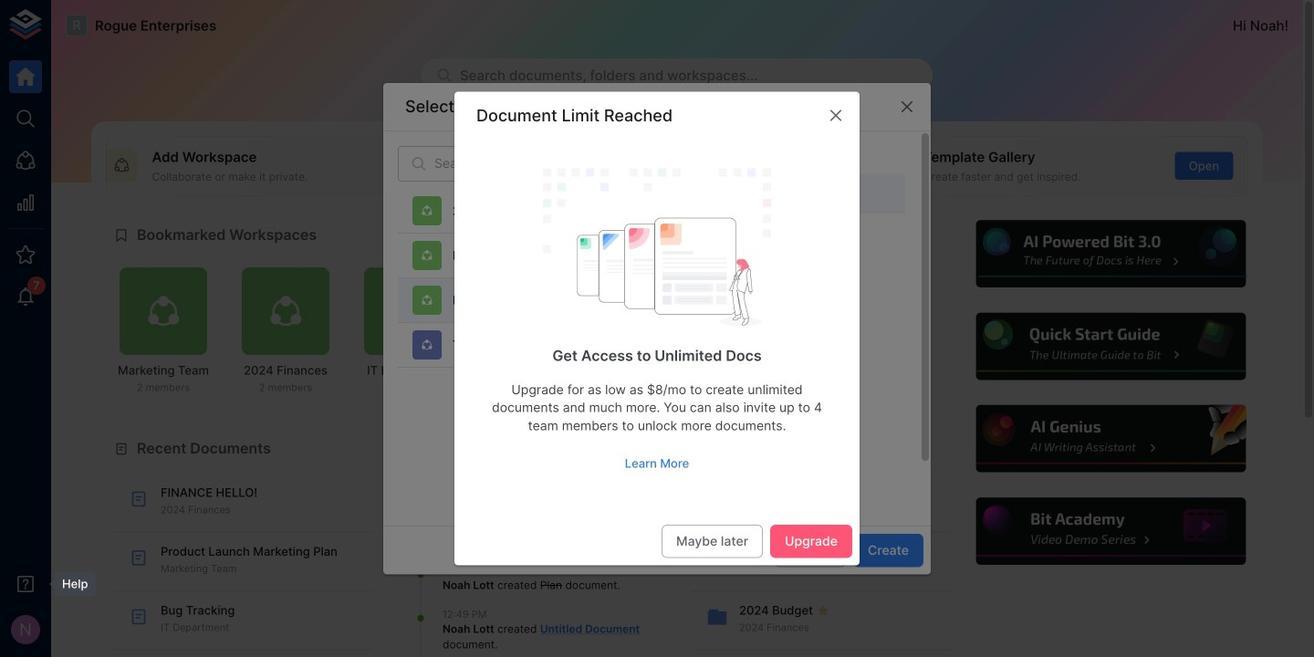Task type: locate. For each thing, give the bounding box(es) containing it.
1 help image from the top
[[974, 218, 1248, 290]]

dialog
[[383, 83, 931, 586], [454, 92, 860, 565]]

tooltip
[[42, 572, 95, 596]]

help image
[[974, 218, 1248, 290], [974, 310, 1248, 383], [974, 403, 1248, 475], [974, 495, 1248, 567]]

3 help image from the top
[[974, 403, 1248, 475]]



Task type: describe. For each thing, give the bounding box(es) containing it.
4 help image from the top
[[974, 495, 1248, 567]]

2 help image from the top
[[974, 310, 1248, 383]]

Search Workspaces... text field
[[434, 146, 642, 181]]



Task type: vqa. For each thing, say whether or not it's contained in the screenshot.
favorite image at the top
no



